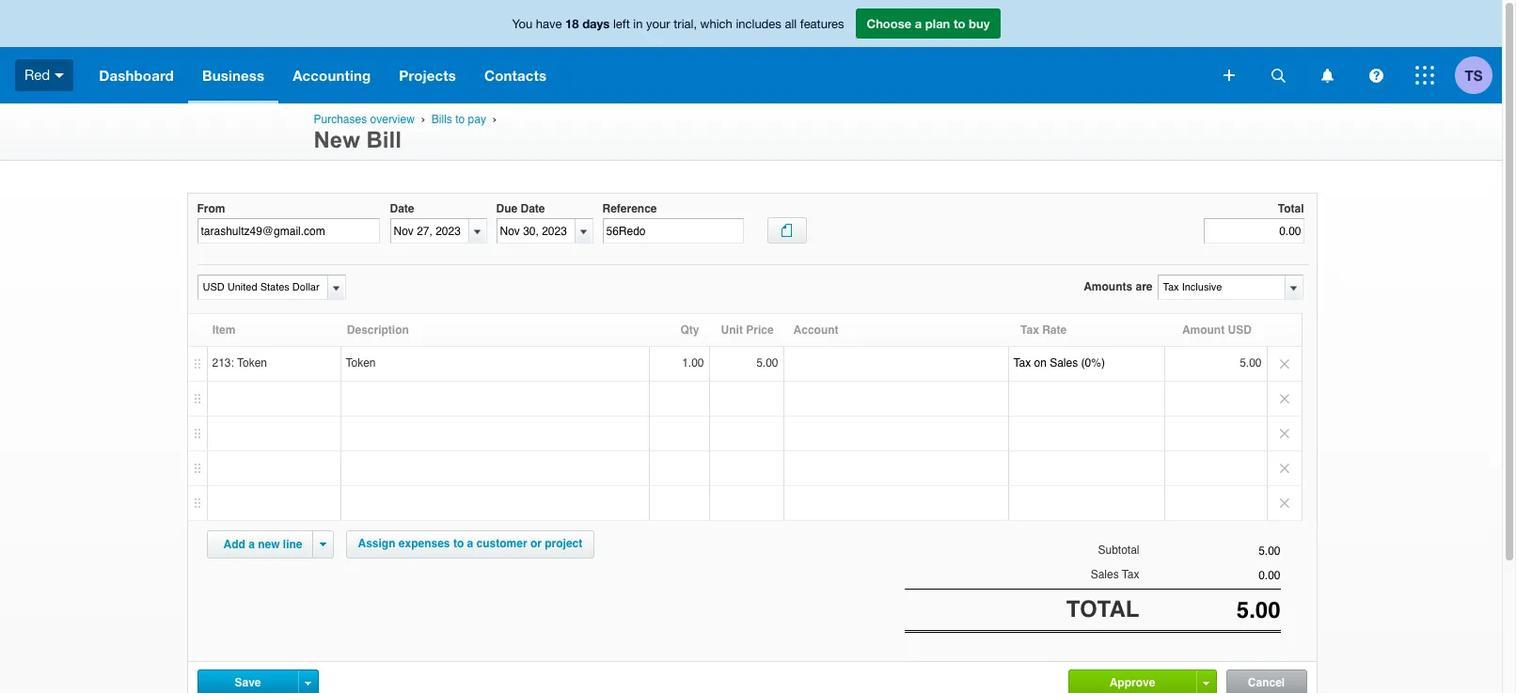 Task type: describe. For each thing, give the bounding box(es) containing it.
1 › from the left
[[421, 113, 425, 125]]

1 svg image from the left
[[1271, 68, 1285, 82]]

ts
[[1465, 66, 1483, 83]]

to inside purchases overview › bills to pay › new bill
[[455, 113, 465, 126]]

rate
[[1042, 324, 1067, 337]]

tax for tax on sales (0%)
[[1013, 356, 1031, 370]]

tax for tax rate
[[1021, 324, 1039, 337]]

3 delete line item image from the top
[[1267, 417, 1301, 451]]

2 vertical spatial tax
[[1122, 568, 1139, 581]]

cancel button
[[1227, 670, 1306, 693]]

qty
[[680, 324, 699, 337]]

new
[[314, 127, 360, 152]]

trial,
[[674, 17, 697, 31]]

2 5.00 from the left
[[1240, 356, 1262, 370]]

project
[[545, 537, 582, 550]]

red
[[24, 67, 50, 83]]

account
[[793, 324, 839, 337]]

accounting
[[293, 67, 371, 84]]

2 delete line item image from the top
[[1267, 382, 1301, 416]]

a for to
[[915, 16, 922, 31]]

on
[[1034, 356, 1047, 370]]

213:
[[212, 356, 234, 370]]

save link
[[198, 670, 298, 693]]

subtotal
[[1098, 544, 1139, 557]]

in
[[633, 17, 643, 31]]

choose a plan to buy
[[867, 16, 990, 31]]

which
[[700, 17, 732, 31]]

Due Date text field
[[497, 219, 575, 243]]

1 delete line item image from the top
[[1267, 451, 1301, 485]]

svg image inside the red "popup button"
[[55, 73, 64, 78]]

includes
[[736, 17, 781, 31]]

tax rate
[[1021, 324, 1067, 337]]

add a new line
[[223, 538, 302, 551]]

1 token from the left
[[237, 356, 267, 370]]

pay
[[468, 113, 486, 126]]

business button
[[188, 47, 279, 103]]

1 date from the left
[[390, 202, 414, 215]]

bills to pay link
[[432, 113, 486, 126]]

features
[[800, 17, 844, 31]]

contacts button
[[470, 47, 561, 103]]

purchases overview link
[[314, 113, 415, 126]]

red button
[[0, 47, 85, 103]]

item
[[212, 324, 236, 337]]

you have 18 days left in your trial, which includes all features
[[512, 16, 844, 31]]

choose
[[867, 16, 912, 31]]

bill
[[366, 127, 401, 152]]

more approve options... image
[[1203, 682, 1210, 685]]

more add line options... image
[[320, 543, 326, 546]]

plan
[[925, 16, 950, 31]]

from
[[197, 202, 225, 215]]

total
[[1278, 202, 1304, 215]]

2 token from the left
[[346, 356, 376, 370]]

amounts are
[[1084, 280, 1153, 293]]

2 delete line item image from the top
[[1267, 486, 1301, 520]]

banner containing ts
[[0, 0, 1502, 103]]

add
[[223, 538, 245, 551]]

description
[[347, 324, 409, 337]]

approve link
[[1069, 670, 1196, 693]]

add a new line link
[[212, 531, 314, 558]]

amounts
[[1084, 280, 1133, 293]]



Task type: vqa. For each thing, say whether or not it's contained in the screenshot.
the opens in a new tab 'Image'
no



Task type: locate. For each thing, give the bounding box(es) containing it.
1 horizontal spatial token
[[346, 356, 376, 370]]

1 vertical spatial to
[[455, 113, 465, 126]]

0 vertical spatial to
[[954, 16, 965, 31]]

›
[[421, 113, 425, 125], [493, 113, 497, 125]]

1 horizontal spatial ›
[[493, 113, 497, 125]]

tax left on
[[1013, 356, 1031, 370]]

dashboard link
[[85, 47, 188, 103]]

price
[[746, 324, 774, 337]]

0 horizontal spatial svg image
[[1271, 68, 1285, 82]]

tax down subtotal
[[1122, 568, 1139, 581]]

sales
[[1050, 356, 1078, 370], [1091, 568, 1119, 581]]

sales right on
[[1050, 356, 1078, 370]]

assign expenses to a customer or project link
[[346, 530, 595, 559]]

1 vertical spatial tax
[[1013, 356, 1031, 370]]

a left the new
[[248, 538, 255, 551]]

to right expenses
[[453, 537, 464, 550]]

token right 213:
[[237, 356, 267, 370]]

1 horizontal spatial svg image
[[1369, 68, 1383, 82]]

date
[[390, 202, 414, 215], [521, 202, 545, 215]]

overview
[[370, 113, 415, 126]]

new
[[258, 538, 280, 551]]

due
[[496, 202, 517, 215]]

amount
[[1182, 324, 1225, 337]]

5.00
[[756, 356, 778, 370], [1240, 356, 1262, 370]]

Reference text field
[[602, 218, 743, 244]]

token
[[237, 356, 267, 370], [346, 356, 376, 370]]

svg image
[[1415, 66, 1434, 85], [1321, 68, 1333, 82], [1224, 70, 1235, 81], [55, 73, 64, 78]]

purchases overview › bills to pay › new bill
[[314, 113, 500, 152]]

› right pay
[[493, 113, 497, 125]]

None text field
[[197, 218, 379, 244], [198, 276, 325, 299], [1139, 569, 1281, 582], [197, 218, 379, 244], [198, 276, 325, 299], [1139, 569, 1281, 582]]

0 vertical spatial tax
[[1021, 324, 1039, 337]]

1 horizontal spatial date
[[521, 202, 545, 215]]

2 date from the left
[[521, 202, 545, 215]]

2 horizontal spatial a
[[915, 16, 922, 31]]

a inside banner
[[915, 16, 922, 31]]

1.00
[[682, 356, 704, 370]]

expenses
[[399, 537, 450, 550]]

a for line
[[248, 538, 255, 551]]

to left pay
[[455, 113, 465, 126]]

0 vertical spatial delete line item image
[[1267, 451, 1301, 485]]

tax left rate
[[1021, 324, 1039, 337]]

2 vertical spatial to
[[453, 537, 464, 550]]

account cannot be edited for tracked items image
[[784, 347, 1008, 379]]

customer
[[476, 537, 527, 550]]

0 horizontal spatial a
[[248, 538, 255, 551]]

unit price
[[721, 324, 774, 337]]

1 vertical spatial sales
[[1091, 568, 1119, 581]]

0 horizontal spatial ›
[[421, 113, 425, 125]]

1 horizontal spatial a
[[467, 537, 473, 550]]

a left plan
[[915, 16, 922, 31]]

unit
[[721, 324, 743, 337]]

18
[[565, 16, 579, 31]]

1 delete line item image from the top
[[1267, 347, 1301, 381]]

have
[[536, 17, 562, 31]]

0 horizontal spatial 5.00
[[756, 356, 778, 370]]

1 horizontal spatial sales
[[1091, 568, 1119, 581]]

213: token
[[212, 356, 267, 370]]

token down description
[[346, 356, 376, 370]]

cancel
[[1248, 676, 1285, 689]]

days
[[582, 16, 610, 31]]

banner
[[0, 0, 1502, 103]]

usd
[[1228, 324, 1252, 337]]

line
[[283, 538, 302, 551]]

amount usd
[[1182, 324, 1252, 337]]

tax
[[1021, 324, 1039, 337], [1013, 356, 1031, 370], [1122, 568, 1139, 581]]

delete line item image
[[1267, 451, 1301, 485], [1267, 486, 1301, 520]]

0 horizontal spatial token
[[237, 356, 267, 370]]

2 › from the left
[[493, 113, 497, 125]]

1 horizontal spatial 5.00
[[1240, 356, 1262, 370]]

more save options... image
[[305, 682, 311, 685]]

accounting button
[[279, 47, 385, 103]]

due date
[[496, 202, 545, 215]]

save
[[235, 676, 261, 689]]

projects
[[399, 67, 456, 84]]

1 5.00 from the left
[[756, 356, 778, 370]]

a
[[915, 16, 922, 31], [467, 537, 473, 550], [248, 538, 255, 551]]

1 vertical spatial delete line item image
[[1267, 382, 1301, 416]]

5.00 down usd at the right of page
[[1240, 356, 1262, 370]]

0 horizontal spatial date
[[390, 202, 414, 215]]

contacts
[[484, 67, 547, 84]]

5.00 down price
[[756, 356, 778, 370]]

tax on sales (0%)
[[1013, 356, 1105, 370]]

sales tax
[[1091, 568, 1139, 581]]

0 horizontal spatial sales
[[1050, 356, 1078, 370]]

to
[[954, 16, 965, 31], [455, 113, 465, 126], [453, 537, 464, 550]]

0 vertical spatial sales
[[1050, 356, 1078, 370]]

dashboard
[[99, 67, 174, 84]]

projects button
[[385, 47, 470, 103]]

date up date text field
[[390, 202, 414, 215]]

2 vertical spatial delete line item image
[[1267, 417, 1301, 451]]

date up due date text field
[[521, 202, 545, 215]]

assign expenses to a customer or project
[[358, 537, 582, 550]]

total
[[1066, 597, 1139, 623]]

bills
[[432, 113, 452, 126]]

delete line item image
[[1267, 347, 1301, 381], [1267, 382, 1301, 416], [1267, 417, 1301, 451]]

business
[[202, 67, 264, 84]]

reference
[[602, 202, 657, 215]]

ts button
[[1455, 47, 1502, 103]]

sales down subtotal
[[1091, 568, 1119, 581]]

buy
[[969, 16, 990, 31]]

you
[[512, 17, 533, 31]]

to left buy
[[954, 16, 965, 31]]

0 vertical spatial delete line item image
[[1267, 347, 1301, 381]]

svg image
[[1271, 68, 1285, 82], [1369, 68, 1383, 82]]

Date text field
[[391, 219, 469, 243]]

purchases
[[314, 113, 367, 126]]

all
[[785, 17, 797, 31]]

› left bills
[[421, 113, 425, 125]]

None text field
[[1158, 276, 1284, 299], [1139, 545, 1281, 558], [1139, 598, 1281, 624], [1158, 276, 1284, 299], [1139, 545, 1281, 558], [1139, 598, 1281, 624]]

your
[[646, 17, 670, 31]]

Total text field
[[1203, 218, 1304, 244]]

(0%)
[[1081, 356, 1105, 370]]

a left customer
[[467, 537, 473, 550]]

assign
[[358, 537, 396, 550]]

1 vertical spatial delete line item image
[[1267, 486, 1301, 520]]

approve
[[1109, 676, 1155, 689]]

left
[[613, 17, 630, 31]]

are
[[1136, 280, 1153, 293]]

or
[[530, 537, 542, 550]]

2 svg image from the left
[[1369, 68, 1383, 82]]



